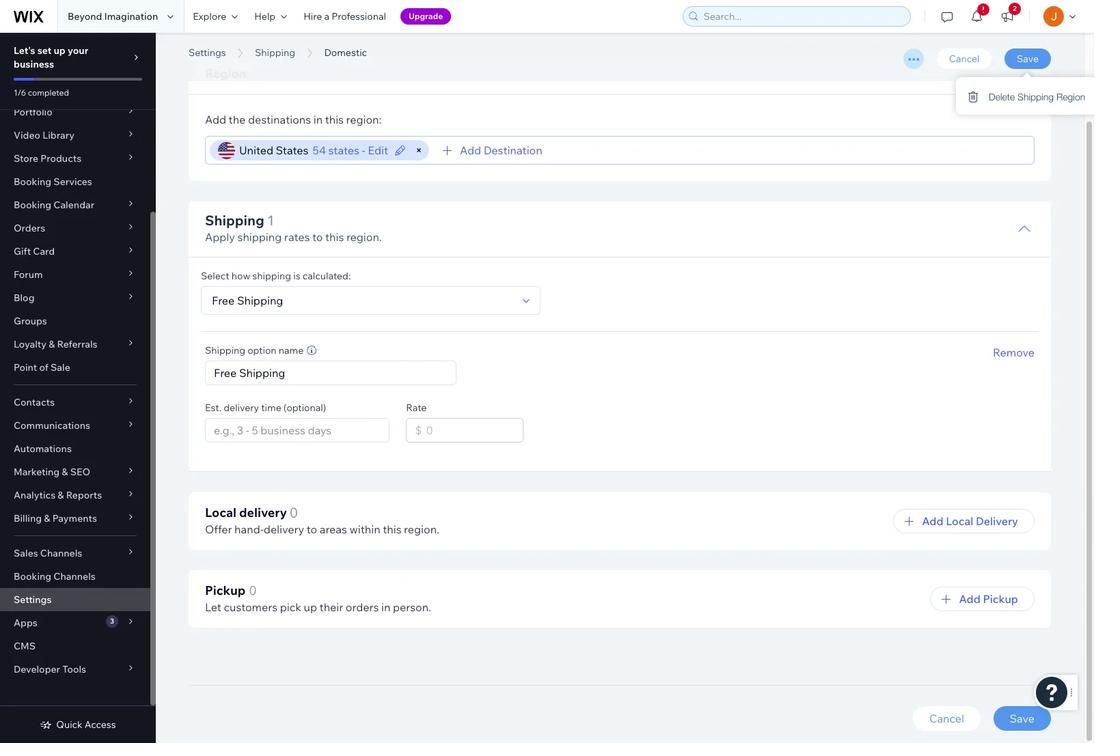 Task type: locate. For each thing, give the bounding box(es) containing it.
1 vertical spatial up
[[304, 601, 317, 615]]

settings link down explore
[[182, 46, 233, 59]]

1 horizontal spatial settings
[[189, 46, 226, 59]]

local up offer on the left bottom of the page
[[205, 505, 237, 521]]

0 vertical spatial up
[[54, 44, 66, 57]]

your
[[68, 44, 88, 57]]

settings inside sidebar element
[[14, 594, 52, 606]]

1 vertical spatial booking
[[14, 571, 51, 583]]

settings down booking channels
[[14, 594, 52, 606]]

region inside delete shipping region button
[[1057, 91, 1085, 102]]

0 vertical spatial region
[[205, 66, 246, 81]]

booking channels link
[[0, 565, 150, 588]]

shipping option name
[[205, 345, 304, 357]]

shipping
[[255, 46, 295, 59], [1018, 91, 1054, 102], [205, 212, 264, 229], [205, 345, 245, 357]]

shipping down help button on the left of page
[[255, 46, 295, 59]]

person.
[[393, 601, 431, 615]]

this
[[325, 113, 344, 126], [325, 230, 344, 244], [383, 523, 402, 537]]

booking services link
[[0, 170, 150, 193]]

option
[[248, 345, 276, 357]]

1 horizontal spatial region
[[1057, 91, 1085, 102]]

1 vertical spatial to
[[307, 523, 317, 537]]

1/6
[[14, 87, 26, 98]]

quick access
[[56, 719, 116, 731]]

add for add the destinations in this region:
[[205, 113, 226, 126]]

1 booking from the top
[[14, 176, 51, 188]]

the
[[229, 113, 246, 126]]

0 vertical spatial save
[[1017, 53, 1039, 65]]

region. up calculated:
[[346, 230, 382, 244]]

cms link
[[0, 635, 150, 658]]

customers
[[224, 601, 278, 615]]

pick
[[280, 601, 301, 615]]

save button
[[1005, 49, 1051, 69], [993, 707, 1051, 732]]

point of sale
[[14, 362, 70, 374]]

hire a professional
[[304, 10, 386, 23]]

0 horizontal spatial region.
[[346, 230, 382, 244]]

up inside pickup 0 let customers pick up their orders in person.
[[304, 601, 317, 615]]

pickup
[[205, 583, 245, 599], [983, 593, 1018, 606]]

add inside add destination button
[[460, 144, 481, 157]]

this left region:
[[325, 113, 344, 126]]

region. inside shipping 1 apply shipping rates to this region.
[[346, 230, 382, 244]]

add
[[205, 113, 226, 126], [460, 144, 481, 157], [922, 515, 944, 529], [959, 593, 981, 606]]

e.g., 3 - 5 business days field
[[210, 419, 385, 442]]

cancel for cancel button to the top
[[949, 53, 980, 65]]

up right pick
[[304, 601, 317, 615]]

up inside let's set up your business
[[54, 44, 66, 57]]

1 vertical spatial this
[[325, 230, 344, 244]]

add inside add pickup button
[[959, 593, 981, 606]]

e.g., Standard Shipping field
[[210, 362, 452, 385]]

shipping down 1
[[238, 230, 282, 244]]

hire a professional link
[[295, 0, 394, 33]]

1 vertical spatial 0
[[249, 583, 257, 599]]

shipping inside shipping 1 apply shipping rates to this region.
[[205, 212, 264, 229]]

-
[[362, 144, 365, 157]]

booking left the channels
[[14, 571, 51, 583]]

0 vertical spatial save button
[[1005, 49, 1051, 69]]

hand-
[[234, 523, 264, 537]]

1
[[267, 212, 274, 229]]

2 booking from the top
[[14, 571, 51, 583]]

1 horizontal spatial region.
[[404, 523, 439, 537]]

0 horizontal spatial 0
[[249, 583, 257, 599]]

delivery up hand-
[[239, 505, 287, 521]]

to right rates at the top left of page
[[312, 230, 323, 244]]

1 vertical spatial delivery
[[239, 505, 287, 521]]

upgrade
[[409, 11, 443, 21]]

1 vertical spatial save
[[1010, 712, 1035, 726]]

edit
[[368, 144, 388, 157]]

0 horizontal spatial in
[[314, 113, 323, 126]]

1 vertical spatial shipping
[[252, 270, 291, 283]]

1 vertical spatial save button
[[993, 707, 1051, 732]]

1 vertical spatial region.
[[404, 523, 439, 537]]

region. right within
[[404, 523, 439, 537]]

1 horizontal spatial local
[[946, 515, 973, 529]]

settings link
[[182, 46, 233, 59], [0, 588, 150, 612]]

local
[[205, 505, 237, 521], [946, 515, 973, 529]]

54 states  - edit button
[[313, 142, 409, 159]]

None field
[[547, 137, 1028, 164], [208, 287, 517, 315], [547, 137, 1028, 164], [208, 287, 517, 315]]

help button
[[246, 0, 295, 33]]

point
[[14, 362, 37, 374]]

(optional)
[[284, 402, 326, 414]]

0 vertical spatial to
[[312, 230, 323, 244]]

1 vertical spatial in
[[381, 601, 390, 615]]

delete shipping region button
[[969, 90, 1085, 103]]

add for add destination
[[460, 144, 481, 157]]

0 horizontal spatial up
[[54, 44, 66, 57]]

beyond imagination
[[68, 10, 158, 23]]

cancel button
[[937, 49, 992, 69], [913, 707, 981, 732]]

this inside shipping 1 apply shipping rates to this region.
[[325, 230, 344, 244]]

delete shipping region
[[989, 91, 1085, 102]]

local left delivery
[[946, 515, 973, 529]]

let's
[[14, 44, 35, 57]]

shipping left option at the left top
[[205, 345, 245, 357]]

this right within
[[383, 523, 402, 537]]

1 vertical spatial cancel
[[929, 712, 964, 726]]

settings link down the channels
[[0, 588, 150, 612]]

0 vertical spatial delivery
[[224, 402, 259, 414]]

to
[[312, 230, 323, 244], [307, 523, 317, 537]]

0 horizontal spatial pickup
[[205, 583, 245, 599]]

0 field
[[422, 419, 519, 442]]

shipping up apply
[[205, 212, 264, 229]]

1 vertical spatial region
[[1057, 91, 1085, 102]]

save
[[1017, 53, 1039, 65], [1010, 712, 1035, 726]]

2 vertical spatial delivery
[[264, 523, 304, 537]]

shipping right delete
[[1018, 91, 1054, 102]]

shipping for shipping
[[255, 46, 295, 59]]

shipping inside "shipping" link
[[255, 46, 295, 59]]

1 vertical spatial settings
[[14, 594, 52, 606]]

delivery right the "est."
[[224, 402, 259, 414]]

delivery left areas
[[264, 523, 304, 537]]

this right rates at the top left of page
[[325, 230, 344, 244]]

1 horizontal spatial up
[[304, 601, 317, 615]]

region
[[205, 66, 246, 81], [1057, 91, 1085, 102]]

in right 'orders' on the bottom left of page
[[381, 601, 390, 615]]

0 vertical spatial 0
[[289, 505, 298, 522]]

to left areas
[[307, 523, 317, 537]]

54 states  - edit
[[313, 144, 388, 157]]

point of sale link
[[0, 356, 150, 379]]

1 vertical spatial settings link
[[0, 588, 150, 612]]

within
[[350, 523, 380, 537]]

0 vertical spatial cancel
[[949, 53, 980, 65]]

areas
[[320, 523, 347, 537]]

0 horizontal spatial settings link
[[0, 588, 150, 612]]

0 vertical spatial in
[[314, 113, 323, 126]]

0 vertical spatial settings
[[189, 46, 226, 59]]

booking for booking services
[[14, 176, 51, 188]]

destinations
[[248, 113, 311, 126]]

1 horizontal spatial pickup
[[983, 593, 1018, 606]]

1 vertical spatial cancel button
[[913, 707, 981, 732]]

groups link
[[0, 310, 150, 333]]

shipping left is
[[252, 270, 291, 283]]

in inside pickup 0 let customers pick up their orders in person.
[[381, 601, 390, 615]]

0 vertical spatial region.
[[346, 230, 382, 244]]

delivery
[[224, 402, 259, 414], [239, 505, 287, 521], [264, 523, 304, 537]]

settings down explore
[[189, 46, 226, 59]]

0 horizontal spatial settings
[[14, 594, 52, 606]]

2 vertical spatial this
[[383, 523, 402, 537]]

0 vertical spatial shipping
[[238, 230, 282, 244]]

states
[[276, 144, 309, 157]]

up right set
[[54, 44, 66, 57]]

a
[[324, 10, 329, 23]]

0 horizontal spatial local
[[205, 505, 237, 521]]

in up 54
[[314, 113, 323, 126]]

booking left services
[[14, 176, 51, 188]]

1 horizontal spatial 0
[[289, 505, 298, 522]]

region.
[[346, 230, 382, 244], [404, 523, 439, 537]]

shipping inside delete shipping region button
[[1018, 91, 1054, 102]]

up
[[54, 44, 66, 57], [304, 601, 317, 615]]

add inside add local delivery button
[[922, 515, 944, 529]]

delivery
[[976, 515, 1018, 529]]

0 vertical spatial settings link
[[182, 46, 233, 59]]

upgrade button
[[400, 8, 451, 25]]

groups
[[14, 315, 47, 327]]

shipping for shipping option name
[[205, 345, 245, 357]]

how
[[232, 270, 250, 283]]

1 horizontal spatial in
[[381, 601, 390, 615]]

0 vertical spatial booking
[[14, 176, 51, 188]]



Task type: vqa. For each thing, say whether or not it's contained in the screenshot.
Channels
yes



Task type: describe. For each thing, give the bounding box(es) containing it.
let
[[205, 601, 221, 615]]

hire
[[304, 10, 322, 23]]

professional
[[332, 10, 386, 23]]

cancel for cancel button to the bottom
[[929, 712, 964, 726]]

add local delivery button
[[893, 509, 1035, 534]]

services
[[54, 176, 92, 188]]

delivery for 0
[[239, 505, 287, 521]]

54
[[313, 144, 326, 157]]

shipping 1 apply shipping rates to this region.
[[205, 212, 382, 244]]

booking services
[[14, 176, 92, 188]]

delete
[[989, 91, 1015, 102]]

region. inside "local delivery 0 offer hand-delivery to areas within this region."
[[404, 523, 439, 537]]

offer
[[205, 523, 232, 537]]

select how shipping is calculated:
[[201, 270, 351, 283]]

est. delivery time (optional)
[[205, 402, 326, 414]]

domestic
[[324, 46, 367, 59]]

access
[[85, 719, 116, 731]]

select
[[201, 270, 229, 283]]

united states
[[239, 144, 309, 157]]

arrow up outline image
[[1018, 222, 1031, 236]]

shipping inside shipping 1 apply shipping rates to this region.
[[238, 230, 282, 244]]

local inside button
[[946, 515, 973, 529]]

pickup inside pickup 0 let customers pick up their orders in person.
[[205, 583, 245, 599]]

shipping for shipping 1 apply shipping rates to this region.
[[205, 212, 264, 229]]

explore
[[193, 10, 226, 23]]

united
[[239, 144, 273, 157]]

booking channels
[[14, 571, 96, 583]]

automations
[[14, 443, 72, 455]]

local delivery 0 offer hand-delivery to areas within this region.
[[205, 505, 439, 537]]

local inside "local delivery 0 offer hand-delivery to areas within this region."
[[205, 505, 237, 521]]

rate
[[406, 402, 427, 414]]

automations link
[[0, 437, 150, 461]]

1 horizontal spatial settings link
[[182, 46, 233, 59]]

0 vertical spatial cancel button
[[937, 49, 992, 69]]

this inside "local delivery 0 offer hand-delivery to areas within this region."
[[383, 523, 402, 537]]

calculated:
[[303, 270, 351, 283]]

add the destinations in this region:
[[205, 113, 382, 126]]

add pickup
[[959, 593, 1018, 606]]

0 inside "local delivery 0 offer hand-delivery to areas within this region."
[[289, 505, 298, 522]]

to inside "local delivery 0 offer hand-delivery to areas within this region."
[[307, 523, 317, 537]]

1/6 completed
[[14, 87, 69, 98]]

destination
[[484, 144, 542, 157]]

orders
[[346, 601, 379, 615]]

cms
[[14, 640, 36, 653]]

sidebar element
[[0, 0, 156, 744]]

0 inside pickup 0 let customers pick up their orders in person.
[[249, 583, 257, 599]]

2 button
[[992, 0, 1022, 33]]

add for add pickup
[[959, 593, 981, 606]]

add local delivery
[[922, 515, 1018, 529]]

est.
[[205, 402, 221, 414]]

delete icon image
[[969, 90, 978, 103]]

rates
[[284, 230, 310, 244]]

business
[[14, 58, 54, 70]]

states
[[328, 144, 359, 157]]

$
[[415, 424, 422, 438]]

set
[[37, 44, 52, 57]]

pickup inside button
[[983, 593, 1018, 606]]

add pickup button
[[930, 587, 1035, 612]]

add for add local delivery
[[922, 515, 944, 529]]

name
[[279, 345, 304, 357]]

delivery for time
[[224, 402, 259, 414]]

is
[[293, 270, 300, 283]]

quick access button
[[40, 719, 116, 731]]

2
[[1013, 4, 1017, 13]]

to inside shipping 1 apply shipping rates to this region.
[[312, 230, 323, 244]]

imagination
[[104, 10, 158, 23]]

Search... field
[[700, 7, 906, 26]]

sale
[[51, 362, 70, 374]]

shipping link
[[248, 46, 302, 59]]

time
[[261, 402, 281, 414]]

their
[[320, 601, 343, 615]]

0 vertical spatial this
[[325, 113, 344, 126]]

of
[[39, 362, 48, 374]]

let's set up your business
[[14, 44, 88, 70]]

remove button
[[993, 345, 1035, 361]]

quick
[[56, 719, 82, 731]]

completed
[[28, 87, 69, 98]]

remove
[[993, 346, 1035, 360]]

help
[[254, 10, 276, 23]]

channels
[[54, 571, 96, 583]]

region:
[[346, 113, 382, 126]]

pickup 0 let customers pick up their orders in person.
[[205, 583, 431, 615]]

beyond
[[68, 10, 102, 23]]

add destination button
[[439, 142, 542, 159]]

0 horizontal spatial region
[[205, 66, 246, 81]]

apply
[[205, 230, 235, 244]]

booking for booking channels
[[14, 571, 51, 583]]



